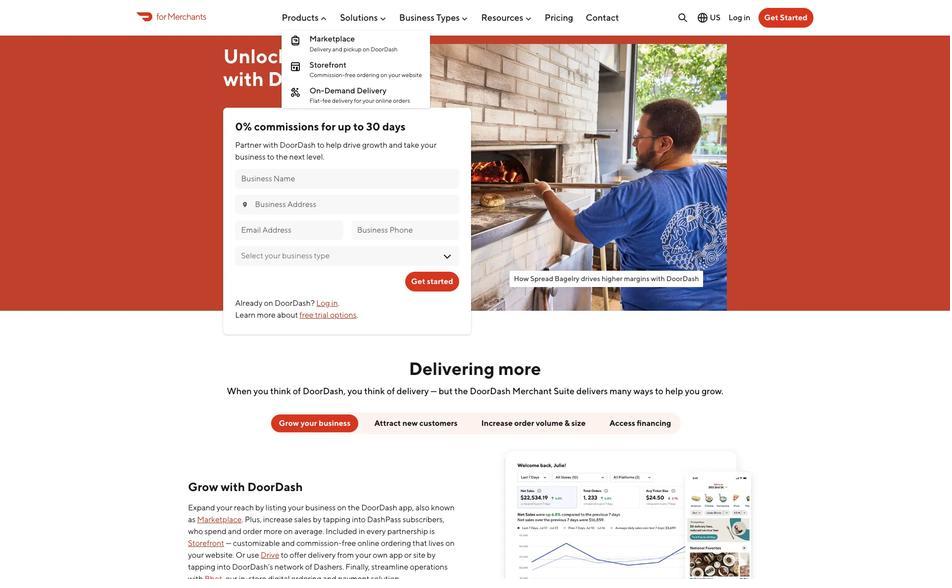 Task type: describe. For each thing, give the bounding box(es) containing it.
ordering inside storefront commission-free ordering on your website
[[357, 71, 379, 79]]

storefront inside the . plus, increase sales by tapping into dashpass subscribers, who spend and order more on average. included in every partnership is storefront
[[188, 539, 224, 549]]

drives
[[581, 275, 600, 283]]

increase order volume & size
[[481, 419, 586, 428]]

your up marketplace link
[[217, 504, 232, 513]]

reach
[[234, 504, 254, 513]]

online inside — customizable and commission-free online ordering that lives on your website. or use
[[358, 539, 379, 549]]

use
[[247, 551, 259, 561]]

— customizable and commission-free online ordering that lives on your website. or use
[[188, 539, 455, 561]]

1 horizontal spatial for
[[321, 120, 336, 133]]

next
[[289, 152, 305, 162]]

your inside storefront commission-free ordering on your website
[[389, 71, 400, 79]]

in inside the . plus, increase sales by tapping into dashpass subscribers, who spend and order more on average. included in every partnership is storefront
[[359, 528, 365, 537]]

on inside the . plus, increase sales by tapping into dashpass subscribers, who spend and order more on average. included in every partnership is storefront
[[284, 528, 293, 537]]

to left next
[[267, 152, 274, 162]]

more inside already on doordash? log in . learn more about free trial options .
[[257, 311, 276, 320]]

for inside the on-demand delivery flat-fee delivery for your online orders
[[354, 97, 361, 104]]

storefront commission-free ordering on your website
[[310, 60, 422, 79]]

offer
[[290, 551, 306, 561]]

free trial options link
[[300, 311, 357, 320]]

spread bagelry image
[[428, 44, 727, 311]]

get started button
[[405, 272, 459, 292]]

help inside partner with doordash to help drive growth and take your business to the next level.
[[326, 140, 342, 150]]

the inside partner with doordash to help drive growth and take your business to the next level.
[[276, 152, 288, 162]]

who
[[188, 528, 203, 537]]

on inside — customizable and commission-free online ordering that lives on your website. or use
[[445, 539, 455, 549]]

fee
[[322, 97, 331, 104]]

app
[[389, 551, 403, 561]]

business inside partner with doordash to help drive growth and take your business to the next level.
[[235, 152, 266, 162]]

merchant
[[512, 386, 552, 397]]

plus,
[[245, 516, 262, 525]]

doordash?
[[275, 299, 315, 308]]

lives
[[429, 539, 444, 549]]

on-demand delivery flat-fee delivery for your online orders
[[310, 86, 410, 104]]

take
[[404, 140, 419, 150]]

types
[[436, 12, 460, 23]]

on inside marketplace delivery and pickup on doordash
[[363, 45, 370, 53]]

1 vertical spatial delivery
[[397, 386, 429, 397]]

commission-
[[296, 539, 342, 549]]

growth
[[362, 140, 387, 150]]

storefront inside storefront commission-free ordering on your website
[[310, 60, 347, 70]]

2 horizontal spatial in
[[744, 13, 750, 22]]

business types
[[399, 12, 460, 23]]

for merchants link
[[137, 10, 206, 23]]

financing
[[637, 419, 671, 428]]

and inside the . plus, increase sales by tapping into dashpass subscribers, who spend and order more on average. included in every partnership is storefront
[[228, 528, 241, 537]]

included
[[326, 528, 357, 537]]

already
[[235, 299, 263, 308]]

orders
[[393, 97, 410, 104]]

new
[[403, 419, 418, 428]]

when you think of doordash, you think of delivery — but the doordash merchant suite delivers many ways to help you grow.
[[227, 386, 723, 397]]

volume
[[536, 419, 563, 428]]

us
[[710, 13, 721, 22]]

. inside the . plus, increase sales by tapping into dashpass subscribers, who spend and order more on average. included in every partnership is storefront
[[242, 516, 243, 525]]

as
[[188, 516, 196, 525]]

your inside button
[[301, 419, 317, 428]]

doordash up listing
[[247, 481, 303, 494]]

chevron right tab panel
[[172, 443, 778, 580]]

log in
[[729, 13, 750, 22]]

demand
[[324, 86, 355, 95]]

to inside to offer delivery from your own app or site by tapping into doordash's network of dashers. finally, streamline operations with
[[281, 551, 288, 561]]

by inside the expand your reach by listing your business on the doordash app, also known as
[[255, 504, 264, 513]]

pricing
[[545, 12, 573, 23]]

your inside — customizable and commission-free online ordering that lives on your website. or use
[[188, 551, 204, 561]]

2 horizontal spatial the
[[454, 386, 468, 397]]

partner with doordash to help drive growth and take your business to the next level.
[[235, 140, 437, 162]]

listing
[[266, 504, 287, 513]]

but
[[439, 386, 453, 397]]

up
[[338, 120, 351, 133]]

app,
[[399, 504, 414, 513]]

get started button
[[758, 8, 814, 28]]

attract new customers button
[[366, 415, 466, 433]]

resources
[[481, 12, 523, 23]]

is
[[430, 528, 435, 537]]

more inside the unlock more profits with doordash
[[293, 44, 341, 68]]

doordash,
[[303, 386, 346, 397]]

network
[[275, 563, 304, 573]]

— inside — customizable and commission-free online ordering that lives on your website. or use
[[226, 539, 231, 549]]

on inside storefront commission-free ordering on your website
[[381, 71, 387, 79]]

that
[[413, 539, 427, 549]]

on inside the expand your reach by listing your business on the doordash app, also known as
[[337, 504, 346, 513]]

options
[[330, 311, 357, 320]]

contact link
[[586, 8, 619, 27]]

with inside 'link'
[[651, 275, 665, 283]]

website.
[[205, 551, 234, 561]]

order inside the . plus, increase sales by tapping into dashpass subscribers, who spend and order more on average. included in every partnership is storefront
[[243, 528, 262, 537]]

marketplace delivery and pickup on doordash
[[310, 34, 398, 53]]

marketplace for marketplace delivery and pickup on doordash
[[310, 34, 355, 44]]

on-
[[310, 86, 324, 95]]

increase
[[263, 516, 293, 525]]

drive
[[343, 140, 361, 150]]

unlock more profits with doordash
[[223, 44, 405, 90]]

2 think from the left
[[364, 386, 385, 397]]

3 you from the left
[[685, 386, 700, 397]]

customers
[[419, 419, 458, 428]]

. plus, increase sales by tapping into dashpass subscribers, who spend and order more on average. included in every partnership is storefront
[[188, 516, 444, 549]]

ways
[[633, 386, 653, 397]]

Email Address email field
[[241, 225, 337, 236]]

more up merchant
[[498, 358, 541, 379]]

subscribers,
[[403, 516, 444, 525]]

spread
[[530, 275, 553, 283]]

commission-
[[310, 71, 345, 79]]

1 think from the left
[[270, 386, 291, 397]]

your inside partner with doordash to help drive growth and take your business to the next level.
[[421, 140, 437, 150]]

storefront link
[[188, 539, 224, 549]]

bagelry
[[555, 275, 580, 283]]

delivery inside marketplace delivery and pickup on doordash
[[310, 45, 331, 53]]

margins
[[624, 275, 649, 283]]

average.
[[294, 528, 324, 537]]

business
[[399, 12, 435, 23]]

business inside button
[[319, 419, 351, 428]]

order inside button
[[514, 419, 534, 428]]

delivering
[[409, 358, 495, 379]]

or
[[236, 551, 245, 561]]

online inside the on-demand delivery flat-fee delivery for your online orders
[[376, 97, 392, 104]]

higher
[[602, 275, 623, 283]]

more inside the . plus, increase sales by tapping into dashpass subscribers, who spend and order more on average. included in every partnership is storefront
[[264, 528, 282, 537]]

delivering more
[[409, 358, 541, 379]]

1 you from the left
[[254, 386, 268, 397]]

get for get started
[[411, 277, 425, 286]]

free inside already on doordash? log in . learn more about free trial options .
[[300, 311, 314, 320]]



Task type: locate. For each thing, give the bounding box(es) containing it.
free inside — customizable and commission-free online ordering that lives on your website. or use
[[342, 539, 356, 549]]

1 horizontal spatial order
[[514, 419, 534, 428]]

1 horizontal spatial —
[[431, 386, 437, 397]]

get left started
[[764, 13, 778, 22]]

1 horizontal spatial in
[[359, 528, 365, 537]]

in left the every
[[359, 528, 365, 537]]

spend
[[205, 528, 226, 537]]

more down increase
[[264, 528, 282, 537]]

grow your business
[[279, 419, 351, 428]]

1 horizontal spatial tapping
[[323, 516, 350, 525]]

ordering down the 'profits'
[[357, 71, 379, 79]]

0 horizontal spatial delivery
[[310, 45, 331, 53]]

increase order volume & size button
[[474, 415, 594, 433]]

order
[[514, 419, 534, 428], [243, 528, 262, 537]]

2 vertical spatial by
[[427, 551, 436, 561]]

you
[[254, 386, 268, 397], [347, 386, 362, 397], [685, 386, 700, 397]]

storefront down spend
[[188, 539, 224, 549]]

0 vertical spatial tapping
[[323, 516, 350, 525]]

grow inside button
[[279, 419, 299, 428]]

business down partner
[[235, 152, 266, 162]]

business
[[235, 152, 266, 162], [319, 419, 351, 428], [305, 504, 336, 513]]

into inside to offer delivery from your own app or site by tapping into doordash's network of dashers. finally, streamline operations with
[[217, 563, 231, 573]]

globe line image
[[697, 12, 709, 24]]

— up "website."
[[226, 539, 231, 549]]

doordash up flat-
[[268, 67, 360, 90]]

in inside already on doordash? log in . learn more about free trial options .
[[331, 299, 338, 308]]

streamline
[[371, 563, 408, 573]]

with inside partner with doordash to help drive growth and take your business to the next level.
[[263, 140, 278, 150]]

delivery up new
[[397, 386, 429, 397]]

order hotbag line image
[[290, 35, 302, 47]]

0 horizontal spatial log in link
[[316, 299, 338, 308]]

more right the learn
[[257, 311, 276, 320]]

2 you from the left
[[347, 386, 362, 397]]

dashpass
[[367, 516, 401, 525]]

delivery inside the on-demand delivery flat-fee delivery for your online orders
[[332, 97, 353, 104]]

0 vertical spatial help
[[326, 140, 342, 150]]

the
[[276, 152, 288, 162], [454, 386, 468, 397], [348, 504, 360, 513]]

marketplace inside marketplace delivery and pickup on doordash
[[310, 34, 355, 44]]

learn
[[235, 311, 255, 320]]

0 horizontal spatial ordering
[[357, 71, 379, 79]]

for left merchants
[[156, 12, 166, 22]]

to up the network
[[281, 551, 288, 561]]

marketplace
[[310, 34, 355, 44], [197, 516, 242, 525]]

more up commission-
[[293, 44, 341, 68]]

doordash inside the unlock more profits with doordash
[[268, 67, 360, 90]]

of inside to offer delivery from your own app or site by tapping into doordash's network of dashers. finally, streamline operations with
[[305, 563, 312, 573]]

of up attract
[[387, 386, 395, 397]]

location pin image
[[241, 201, 249, 209]]

help
[[326, 140, 342, 150], [665, 386, 683, 397]]

1 vertical spatial for
[[354, 97, 361, 104]]

doordash up dashpass at left
[[361, 504, 397, 513]]

1 vertical spatial —
[[226, 539, 231, 549]]

you left grow.
[[685, 386, 700, 397]]

doordash inside the expand your reach by listing your business on the doordash app, also known as
[[361, 504, 397, 513]]

delivery down commission-
[[308, 551, 336, 561]]

0 vertical spatial delivery
[[332, 97, 353, 104]]

log in link right us at the right top of the page
[[729, 13, 750, 22]]

2 vertical spatial in
[[359, 528, 365, 537]]

. up options
[[338, 299, 340, 308]]

you right doordash,
[[347, 386, 362, 397]]

pickup
[[344, 45, 362, 53]]

business down doordash,
[[319, 419, 351, 428]]

level.
[[306, 152, 325, 162]]

0 vertical spatial —
[[431, 386, 437, 397]]

grow for grow with doordash
[[188, 481, 218, 494]]

1 vertical spatial online
[[358, 539, 379, 549]]

0% commissions for up to 30 days
[[235, 120, 406, 133]]

on right pickup
[[363, 45, 370, 53]]

tapping
[[323, 516, 350, 525], [188, 563, 215, 573]]

doordash inside partner with doordash to help drive growth and take your business to the next level.
[[280, 140, 316, 150]]

pricing link
[[545, 8, 573, 27]]

marketplace for marketplace
[[197, 516, 242, 525]]

1 horizontal spatial of
[[305, 563, 312, 573]]

doordash up next
[[280, 140, 316, 150]]

and inside partner with doordash to help drive growth and take your business to the next level.
[[389, 140, 402, 150]]

on up included
[[337, 504, 346, 513]]

with up 0%
[[223, 67, 264, 90]]

the left next
[[276, 152, 288, 162]]

you right when
[[254, 386, 268, 397]]

2 vertical spatial delivery
[[308, 551, 336, 561]]

get for get started
[[764, 13, 778, 22]]

delivery right order hotbag line image
[[310, 45, 331, 53]]

with
[[223, 67, 264, 90], [263, 140, 278, 150], [651, 275, 665, 283], [221, 481, 245, 494], [188, 575, 203, 580]]

0 horizontal spatial —
[[226, 539, 231, 549]]

access
[[610, 419, 635, 428]]

1 vertical spatial grow
[[188, 481, 218, 494]]

by right site
[[427, 551, 436, 561]]

free up demand
[[345, 71, 356, 79]]

the right but
[[454, 386, 468, 397]]

1 horizontal spatial log in link
[[729, 13, 750, 22]]

0 horizontal spatial marketplace
[[197, 516, 242, 525]]

partnership
[[387, 528, 428, 537]]

1 vertical spatial log in link
[[316, 299, 338, 308]]

business inside the expand your reach by listing your business on the doordash app, also known as
[[305, 504, 336, 513]]

delivery
[[310, 45, 331, 53], [357, 86, 387, 95]]

known
[[431, 504, 455, 513]]

with inside the unlock more profits with doordash
[[223, 67, 264, 90]]

your inside the on-demand delivery flat-fee delivery for your online orders
[[363, 97, 374, 104]]

tapping inside to offer delivery from your own app or site by tapping into doordash's network of dashers. finally, streamline operations with
[[188, 563, 215, 573]]

expand your reach by listing your business on the doordash app, also known as
[[188, 504, 455, 525]]

2 vertical spatial the
[[348, 504, 360, 513]]

0 vertical spatial storefront
[[310, 60, 347, 70]]

0 vertical spatial .
[[338, 299, 340, 308]]

1 horizontal spatial the
[[348, 504, 360, 513]]

1 horizontal spatial marketplace
[[310, 34, 355, 44]]

get left the started
[[411, 277, 425, 286]]

log in link up free trial options link
[[316, 299, 338, 308]]

unlock
[[223, 44, 289, 68]]

0 vertical spatial by
[[255, 504, 264, 513]]

started
[[427, 277, 453, 286]]

2 horizontal spatial for
[[354, 97, 361, 104]]

1 vertical spatial order
[[243, 528, 262, 537]]

drive
[[261, 551, 279, 561]]

your inside to offer delivery from your own app or site by tapping into doordash's network of dashers. finally, streamline operations with
[[355, 551, 371, 561]]

doordash
[[371, 45, 398, 53], [268, 67, 360, 90], [280, 140, 316, 150], [666, 275, 699, 283], [470, 386, 511, 397], [247, 481, 303, 494], [361, 504, 397, 513]]

0 vertical spatial business
[[235, 152, 266, 162]]

order left volume in the bottom right of the page
[[514, 419, 534, 428]]

solutions link
[[340, 8, 387, 27]]

1 horizontal spatial think
[[364, 386, 385, 397]]

site
[[413, 551, 425, 561]]

0 horizontal spatial in
[[331, 299, 338, 308]]

1 vertical spatial the
[[454, 386, 468, 397]]

size
[[571, 419, 586, 428]]

resources link
[[481, 8, 532, 27]]

0%
[[235, 120, 252, 133]]

on down the 'profits'
[[381, 71, 387, 79]]

0 horizontal spatial tapping
[[188, 563, 215, 573]]

0 horizontal spatial .
[[242, 516, 243, 525]]

merchant line image
[[290, 61, 302, 73]]

for
[[156, 12, 166, 22], [354, 97, 361, 104], [321, 120, 336, 133]]

2 horizontal spatial .
[[357, 311, 358, 320]]

doordash inside 'link'
[[666, 275, 699, 283]]

get started
[[411, 277, 453, 286]]

to right 'up'
[[353, 120, 364, 133]]

your up finally,
[[355, 551, 371, 561]]

0 horizontal spatial the
[[276, 152, 288, 162]]

delivery down demand
[[332, 97, 353, 104]]

.
[[338, 299, 340, 308], [357, 311, 358, 320], [242, 516, 243, 525]]

0 horizontal spatial order
[[243, 528, 262, 537]]

your left website
[[389, 71, 400, 79]]

doordash's
[[232, 563, 273, 573]]

0 vertical spatial delivery
[[310, 45, 331, 53]]

grow with doordash tab list
[[172, 413, 778, 580]]

doordash down delivering more
[[470, 386, 511, 397]]

of down offer
[[305, 563, 312, 573]]

your down doordash,
[[301, 419, 317, 428]]

1 vertical spatial in
[[331, 299, 338, 308]]

on inside already on doordash? log in . learn more about free trial options .
[[264, 299, 273, 308]]

doordash up storefront commission-free ordering on your website
[[371, 45, 398, 53]]

and inside — customizable and commission-free online ordering that lives on your website. or use
[[281, 539, 295, 549]]

delivery inside the on-demand delivery flat-fee delivery for your online orders
[[357, 86, 387, 95]]

0 horizontal spatial by
[[255, 504, 264, 513]]

Business Address text field
[[255, 199, 453, 210]]

2 horizontal spatial of
[[387, 386, 395, 397]]

to right ways
[[655, 386, 664, 397]]

suite
[[554, 386, 575, 397]]

log in link
[[729, 13, 750, 22], [316, 299, 338, 308]]

1 vertical spatial by
[[313, 516, 322, 525]]

of left doordash,
[[293, 386, 301, 397]]

and up offer
[[281, 539, 295, 549]]

marketplace up pickup
[[310, 34, 355, 44]]

order down plus,
[[243, 528, 262, 537]]

1 horizontal spatial delivery
[[357, 86, 387, 95]]

0 horizontal spatial grow
[[188, 481, 218, 494]]

help left the drive
[[326, 140, 342, 150]]

and right spend
[[228, 528, 241, 537]]

the inside the expand your reach by listing your business on the doordash app, also known as
[[348, 504, 360, 513]]

1 horizontal spatial you
[[347, 386, 362, 397]]

your up 30
[[363, 97, 374, 104]]

into down "website."
[[217, 563, 231, 573]]

already on doordash? log in . learn more about free trial options .
[[235, 299, 358, 320]]

0 vertical spatial the
[[276, 152, 288, 162]]

with inside to offer delivery from your own app or site by tapping into doordash's network of dashers. finally, streamline operations with
[[188, 575, 203, 580]]

on right already
[[264, 299, 273, 308]]

how
[[514, 275, 529, 283]]

free up from
[[342, 539, 356, 549]]

0 vertical spatial log
[[729, 13, 742, 22]]

marketplace up spend
[[197, 516, 242, 525]]

2 vertical spatial business
[[305, 504, 336, 513]]

on right lives
[[445, 539, 455, 549]]

0 horizontal spatial storefront
[[188, 539, 224, 549]]

think
[[270, 386, 291, 397], [364, 386, 385, 397]]

0 horizontal spatial of
[[293, 386, 301, 397]]

1 vertical spatial storefront
[[188, 539, 224, 549]]

1 vertical spatial delivery
[[357, 86, 387, 95]]

2 vertical spatial for
[[321, 120, 336, 133]]

in right us at the right top of the page
[[744, 13, 750, 22]]

grow
[[279, 419, 299, 428], [188, 481, 218, 494]]

2 horizontal spatial you
[[685, 386, 700, 397]]

0 horizontal spatial think
[[270, 386, 291, 397]]

0 vertical spatial log in link
[[729, 13, 750, 22]]

ordering up app
[[381, 539, 411, 549]]

1 horizontal spatial storefront
[[310, 60, 347, 70]]

on down increase
[[284, 528, 293, 537]]

and
[[332, 45, 342, 53], [389, 140, 402, 150], [228, 528, 241, 537], [281, 539, 295, 549]]

in
[[744, 13, 750, 22], [331, 299, 338, 308], [359, 528, 365, 537]]

by inside to offer delivery from your own app or site by tapping into doordash's network of dashers. finally, streamline operations with
[[427, 551, 436, 561]]

1 horizontal spatial by
[[313, 516, 322, 525]]

2 vertical spatial free
[[342, 539, 356, 549]]

help right ways
[[665, 386, 683, 397]]

log right us at the right top of the page
[[729, 13, 742, 22]]

delivery down storefront commission-free ordering on your website
[[357, 86, 387, 95]]

also
[[416, 504, 430, 513]]

to offer delivery from your own app or site by tapping into doordash's network of dashers. finally, streamline operations with
[[188, 551, 448, 580]]

0 horizontal spatial get
[[411, 277, 425, 286]]

log up trial
[[316, 299, 330, 308]]

ordering
[[357, 71, 379, 79], [381, 539, 411, 549]]

0 vertical spatial free
[[345, 71, 356, 79]]

1 vertical spatial ordering
[[381, 539, 411, 549]]

finally,
[[346, 563, 370, 573]]

1 horizontal spatial ordering
[[381, 539, 411, 549]]

increase
[[481, 419, 513, 428]]

0 horizontal spatial log
[[316, 299, 330, 308]]

Business Name text field
[[241, 174, 453, 184]]

grow with doordash
[[188, 481, 303, 494]]

1 vertical spatial into
[[217, 563, 231, 573]]

in up free trial options link
[[331, 299, 338, 308]]

— left but
[[431, 386, 437, 397]]

1 vertical spatial help
[[665, 386, 683, 397]]

storefront up commission-
[[310, 60, 347, 70]]

1 vertical spatial tapping
[[188, 563, 215, 573]]

0 horizontal spatial for
[[156, 12, 166, 22]]

2 vertical spatial .
[[242, 516, 243, 525]]

1 vertical spatial free
[[300, 311, 314, 320]]

for down demand
[[354, 97, 361, 104]]

2 horizontal spatial by
[[427, 551, 436, 561]]

0 horizontal spatial help
[[326, 140, 342, 150]]

delivery inside to offer delivery from your own app or site by tapping into doordash's network of dashers. finally, streamline operations with
[[308, 551, 336, 561]]

tapping down "website."
[[188, 563, 215, 573]]

marketplace link
[[197, 516, 242, 525]]

with up reach
[[221, 481, 245, 494]]

1 horizontal spatial log
[[729, 13, 742, 22]]

or
[[404, 551, 412, 561]]

partner
[[235, 140, 262, 150]]

grow inside chevron right tab panel
[[188, 481, 218, 494]]

tapping inside the . plus, increase sales by tapping into dashpass subscribers, who spend and order more on average. included in every partnership is storefront
[[323, 516, 350, 525]]

think up attract
[[364, 386, 385, 397]]

1 horizontal spatial help
[[665, 386, 683, 397]]

think right when
[[270, 386, 291, 397]]

delivery
[[332, 97, 353, 104], [397, 386, 429, 397], [308, 551, 336, 561]]

for left 'up'
[[321, 120, 336, 133]]

grow for grow your business
[[279, 419, 299, 428]]

dashers.
[[314, 563, 344, 573]]

1 horizontal spatial get
[[764, 13, 778, 22]]

your down "storefront" link
[[188, 551, 204, 561]]

free inside storefront commission-free ordering on your website
[[345, 71, 356, 79]]

own
[[373, 551, 388, 561]]

expand
[[188, 504, 215, 513]]

. left plus,
[[242, 516, 243, 525]]

1 horizontal spatial .
[[338, 299, 340, 308]]

0 horizontal spatial into
[[217, 563, 231, 573]]

free left trial
[[300, 311, 314, 320]]

0 horizontal spatial you
[[254, 386, 268, 397]]

grow your business button
[[271, 415, 358, 433]]

flat-
[[310, 97, 322, 104]]

trial
[[315, 311, 329, 320]]

and left pickup
[[332, 45, 342, 53]]

ordering inside — customizable and commission-free online ordering that lives on your website. or use
[[381, 539, 411, 549]]

by inside the . plus, increase sales by tapping into dashpass subscribers, who spend and order more on average. included in every partnership is storefront
[[313, 516, 322, 525]]

business types link
[[399, 8, 469, 27]]

days
[[382, 120, 406, 133]]

1 horizontal spatial grow
[[279, 419, 299, 428]]

log inside already on doordash? log in . learn more about free trial options .
[[316, 299, 330, 308]]

your right the take
[[421, 140, 437, 150]]

1 horizontal spatial into
[[352, 516, 366, 525]]

contact
[[586, 12, 619, 23]]

doordash inside marketplace delivery and pickup on doordash
[[371, 45, 398, 53]]

your
[[389, 71, 400, 79], [363, 97, 374, 104], [421, 140, 437, 150], [301, 419, 317, 428], [217, 504, 232, 513], [288, 504, 304, 513], [188, 551, 204, 561], [355, 551, 371, 561]]

by up plus,
[[255, 504, 264, 513]]

by up average.
[[313, 516, 322, 525]]

to up the level.
[[317, 140, 324, 150]]

products link
[[282, 8, 328, 27]]

0 vertical spatial for
[[156, 12, 166, 22]]

1 vertical spatial business
[[319, 419, 351, 428]]

business up sales
[[305, 504, 336, 513]]

. right trial
[[357, 311, 358, 320]]

insights you can use image
[[495, 443, 762, 580]]

tapping up included
[[323, 516, 350, 525]]

and left the take
[[389, 140, 402, 150]]

0 vertical spatial online
[[376, 97, 392, 104]]

vehicle bike line image
[[290, 86, 302, 98]]

free
[[345, 71, 356, 79], [300, 311, 314, 320], [342, 539, 356, 549]]

0 vertical spatial marketplace
[[310, 34, 355, 44]]

0 vertical spatial ordering
[[357, 71, 379, 79]]

with down "storefront" link
[[188, 575, 203, 580]]

delivers
[[576, 386, 608, 397]]

1 vertical spatial .
[[357, 311, 358, 320]]

for merchants
[[156, 12, 206, 22]]

1 vertical spatial marketplace
[[197, 516, 242, 525]]

with right the margins
[[651, 275, 665, 283]]

the up included
[[348, 504, 360, 513]]

and inside marketplace delivery and pickup on doordash
[[332, 45, 342, 53]]

Business Phone text field
[[357, 225, 453, 236]]

0 vertical spatial order
[[514, 419, 534, 428]]

with right partner
[[263, 140, 278, 150]]

0 vertical spatial grow
[[279, 419, 299, 428]]

0 vertical spatial into
[[352, 516, 366, 525]]

doordash right the margins
[[666, 275, 699, 283]]

your up sales
[[288, 504, 304, 513]]

about
[[277, 311, 298, 320]]

0 vertical spatial in
[[744, 13, 750, 22]]

0 vertical spatial get
[[764, 13, 778, 22]]

online down the every
[[358, 539, 379, 549]]

online left orders
[[376, 97, 392, 104]]

1 vertical spatial log
[[316, 299, 330, 308]]

into inside the . plus, increase sales by tapping into dashpass subscribers, who spend and order more on average. included in every partnership is storefront
[[352, 516, 366, 525]]

into up included
[[352, 516, 366, 525]]

marketplace inside chevron right tab panel
[[197, 516, 242, 525]]



Task type: vqa. For each thing, say whether or not it's contained in the screenshot.
topmost Log in link
yes



